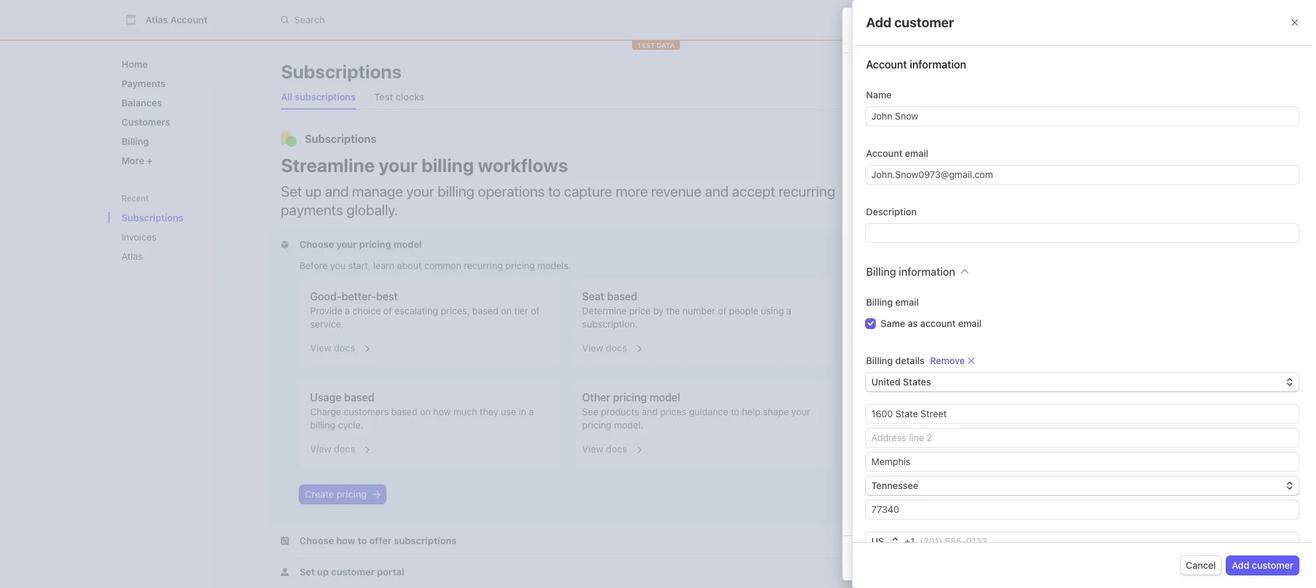 Task type: locate. For each thing, give the bounding box(es) containing it.
1 vertical spatial email
[[896, 296, 919, 308]]

0 horizontal spatial customer
[[895, 15, 955, 30]]

2 horizontal spatial create
[[904, 195, 932, 207]]

0 horizontal spatial scale
[[933, 232, 957, 243]]

view docs down service. on the left
[[310, 342, 355, 353]]

1 horizontal spatial add customer
[[1233, 559, 1294, 571]]

tier
[[515, 305, 529, 316]]

on left tier
[[501, 305, 512, 316]]

days for add trial days
[[925, 501, 946, 512]]

create pricing
[[305, 488, 367, 500]]

1 horizontal spatial manage
[[954, 207, 988, 218]]

scale
[[933, 232, 957, 243], [962, 314, 986, 326]]

recognition.
[[1001, 289, 1052, 300]]

upgrade to scale
[[909, 314, 986, 326]]

2 vertical spatial svg image
[[874, 503, 882, 511]]

of inside seat based determine price by the number of people using a subscription.
[[718, 305, 727, 316]]

0 horizontal spatial to
[[549, 183, 561, 200]]

information for account information
[[910, 58, 967, 70]]

1 horizontal spatial model
[[650, 391, 681, 403]]

0 horizontal spatial atlas
[[122, 250, 143, 262]]

account for account information
[[867, 58, 908, 70]]

0 vertical spatial account
[[170, 14, 208, 25]]

atlas up home
[[146, 14, 168, 25]]

billing for billing scale 0.8% on recurring payments and one-time invoice payments automate quoting, subscription billing, invoicing, revenue recovery, and revenue recognition.
[[904, 232, 931, 243]]

metadata
[[869, 531, 917, 543]]

docs down cycle.
[[334, 443, 355, 454]]

and left prices at right bottom
[[642, 406, 658, 417]]

scale right account
[[962, 314, 986, 326]]

description
[[867, 206, 917, 217]]

offer
[[998, 195, 1018, 207]]

payments
[[983, 179, 1025, 190], [281, 201, 343, 219], [983, 250, 1025, 261], [904, 261, 946, 272]]

and left one- on the right top of the page
[[1028, 250, 1044, 261]]

billing for billing
[[122, 136, 149, 147]]

invoice inside customer dialog
[[979, 450, 1008, 460]]

0 horizontal spatial details
[[896, 355, 925, 366]]

0.5%
[[904, 179, 926, 190]]

1 horizontal spatial invoice
[[1087, 250, 1117, 261]]

view down charge
[[310, 443, 332, 454]]

0 vertical spatial information
[[910, 58, 967, 70]]

add coupon button
[[1136, 371, 1187, 384]]

model inside other pricing model see products and prices guidance to help shape your pricing model.
[[650, 391, 681, 403]]

account up 'home' link
[[170, 14, 208, 25]]

docs down subscription.
[[606, 342, 628, 353]]

subscriptions,
[[935, 195, 995, 207]]

view docs button down model.
[[575, 435, 644, 458]]

1 vertical spatial account
[[867, 58, 908, 70]]

0 vertical spatial email
[[906, 148, 929, 159]]

2 vertical spatial subscriptions
[[122, 212, 184, 223]]

determine
[[582, 305, 627, 316]]

email up "as"
[[896, 296, 919, 308]]

1 vertical spatial invoice
[[979, 450, 1008, 460]]

model up prices at right bottom
[[650, 391, 681, 403]]

and right discounts,
[[1102, 195, 1118, 207]]

tab list
[[276, 85, 1151, 110]]

to left capture
[[549, 183, 561, 200]]

same as account email
[[881, 318, 982, 329]]

0 vertical spatial subscription
[[937, 22, 1013, 37]]

days up add trial days
[[916, 477, 940, 488]]

days
[[916, 477, 940, 488], [925, 501, 946, 512]]

invoice right time
[[1087, 250, 1117, 261]]

a down better-
[[345, 305, 350, 316]]

subscription up "export" on the top right
[[937, 22, 1013, 37]]

manage up globally.
[[352, 183, 403, 200]]

model inside dropdown button
[[394, 239, 422, 250]]

billing up 0.8%
[[904, 232, 931, 243]]

0 vertical spatial to
[[549, 183, 561, 200]]

trial inside 'add trial days' "button"
[[907, 501, 923, 512]]

create for create pricing
[[305, 488, 334, 500]]

1 vertical spatial atlas
[[122, 250, 143, 262]]

1 of from the left
[[384, 305, 392, 316]]

svg image
[[874, 428, 882, 436], [372, 490, 380, 498], [874, 503, 882, 511]]

to left 'help'
[[731, 406, 740, 417]]

create inside 0.5% on recurring payments create subscriptions, offer trials or discounts, and effortlessly manage recurring billing.
[[904, 195, 932, 207]]

your inside dropdown button
[[337, 239, 357, 250]]

1 vertical spatial the
[[943, 450, 956, 460]]

revenue
[[652, 183, 702, 200], [1115, 278, 1149, 289], [964, 289, 998, 300]]

Account email email field
[[867, 165, 1300, 184]]

ZIP text field
[[867, 500, 1300, 519]]

of down best
[[384, 305, 392, 316]]

information down 0.8%
[[899, 266, 956, 278]]

trial right free
[[894, 477, 914, 488]]

billing up '0.5%'
[[917, 161, 944, 172]]

coupon
[[1155, 372, 1187, 383]]

scale inside billing scale 0.8% on recurring payments and one-time invoice payments automate quoting, subscription billing, invoicing, revenue recovery, and revenue recognition.
[[933, 232, 957, 243]]

0 horizontal spatial create
[[305, 488, 334, 500]]

days inside "button"
[[925, 501, 946, 512]]

revenue right invoicing,
[[1115, 278, 1149, 289]]

docs for model
[[606, 443, 628, 454]]

upgrade
[[909, 314, 948, 326]]

add left coupon
[[1136, 372, 1153, 383]]

0 horizontal spatial model
[[394, 239, 422, 250]]

create for create a test subscription
[[856, 22, 897, 37]]

more
[[616, 183, 648, 200]]

view for other pricing model
[[582, 443, 604, 454]]

billing for billing starter
[[917, 161, 944, 172]]

svg image right create pricing
[[372, 490, 380, 498]]

atlas inside button
[[146, 14, 168, 25]]

1 vertical spatial create
[[904, 195, 932, 207]]

a inside customer dialog
[[900, 22, 907, 37]]

details up subscriptions,
[[937, 150, 978, 165]]

and right up
[[325, 183, 349, 200]]

account
[[921, 318, 956, 329]]

add down free trial days
[[887, 501, 904, 512]]

account up name
[[867, 58, 908, 70]]

email right account
[[959, 318, 982, 329]]

add for add customer button
[[1233, 559, 1250, 571]]

email up '0.5%'
[[906, 148, 929, 159]]

based right prices,
[[473, 305, 499, 316]]

1 vertical spatial billing
[[438, 183, 475, 200]]

trial
[[894, 477, 914, 488], [907, 501, 923, 512]]

1 vertical spatial scale
[[962, 314, 986, 326]]

2 vertical spatial account
[[867, 148, 903, 159]]

2 vertical spatial billing
[[310, 419, 336, 431]]

1 vertical spatial to
[[950, 314, 959, 326]]

start,
[[348, 260, 371, 271]]

subscription
[[937, 22, 1013, 37], [986, 278, 1039, 289]]

view down subscription.
[[582, 342, 604, 353]]

1 horizontal spatial the
[[943, 450, 956, 460]]

0 vertical spatial the
[[667, 305, 680, 316]]

is
[[889, 450, 896, 460]]

2 vertical spatial to
[[731, 406, 740, 417]]

0 vertical spatial scale
[[933, 232, 957, 243]]

revenue up upgrade to scale
[[964, 289, 998, 300]]

2 vertical spatial email
[[959, 318, 982, 329]]

oct
[[887, 426, 903, 437]]

add inside "button"
[[887, 501, 904, 512]]

add right cancel at the right of the page
[[1233, 559, 1250, 571]]

on left how
[[420, 406, 431, 417]]

view docs for usage
[[310, 443, 355, 454]]

payments inside 0.5% on recurring payments create subscriptions, offer trials or discounts, and effortlessly manage recurring billing.
[[983, 179, 1025, 190]]

days up new
[[925, 501, 946, 512]]

view docs button for seat
[[575, 334, 644, 357]]

details inside customer dialog
[[937, 150, 978, 165]]

on right '0.5%'
[[928, 179, 939, 190]]

view docs button down service. on the left
[[302, 334, 372, 357]]

0 vertical spatial svg image
[[874, 428, 882, 436]]

more button
[[116, 150, 244, 171]]

billing inside billing scale 0.8% on recurring payments and one-time invoice payments automate quoting, subscription billing, invoicing, revenue recovery, and revenue recognition.
[[904, 232, 931, 243]]

recurring up subscriptions,
[[942, 179, 981, 190]]

bill  starting
[[869, 402, 927, 413]]

scale down effortlessly at the right top of the page
[[933, 232, 957, 243]]

billing up same
[[867, 296, 893, 308]]

choice
[[353, 305, 381, 316]]

start date field
[[884, 221, 944, 234]]

pricing
[[359, 239, 391, 250], [506, 260, 535, 271], [613, 391, 647, 403], [582, 419, 612, 431], [337, 488, 367, 500]]

docs down model.
[[606, 443, 628, 454]]

and inside 0.5% on recurring payments create subscriptions, offer trials or discounts, and effortlessly manage recurring billing.
[[1102, 195, 1118, 207]]

the right 'by'
[[667, 305, 680, 316]]

good-
[[310, 290, 342, 302]]

customers
[[344, 406, 389, 417]]

manage inside 0.5% on recurring payments create subscriptions, offer trials or discounts, and effortlessly manage recurring billing.
[[954, 207, 988, 218]]

recurring up quoting,
[[942, 250, 981, 261]]

0 vertical spatial days
[[916, 477, 940, 488]]

automate
[[904, 278, 945, 289]]

0 vertical spatial atlas
[[146, 14, 168, 25]]

2 of from the left
[[531, 305, 540, 316]]

upgrade to scale button
[[904, 311, 991, 330]]

svg image down free
[[874, 503, 882, 511]]

1 vertical spatial information
[[899, 266, 956, 278]]

view docs button for usage
[[302, 435, 372, 458]]

svg image left oct
[[874, 428, 882, 436]]

test clocks
[[374, 91, 425, 102]]

Address line 1 text field
[[867, 405, 1300, 423]]

invoice inside billing scale 0.8% on recurring payments and one-time invoice payments automate quoting, subscription billing, invoicing, revenue recovery, and revenue recognition.
[[1087, 250, 1117, 261]]

1 horizontal spatial create
[[856, 22, 897, 37]]

trial down free trial days
[[907, 501, 923, 512]]

view docs down model.
[[582, 443, 628, 454]]

0 vertical spatial manage
[[352, 183, 403, 200]]

1 vertical spatial subscription
[[986, 278, 1039, 289]]

1 horizontal spatial of
[[531, 305, 540, 316]]

1 horizontal spatial customer
[[1253, 559, 1294, 571]]

core navigation links element
[[116, 53, 244, 171]]

on inside usage based charge customers based on how much they use in a billing cycle.
[[420, 406, 431, 417]]

0 horizontal spatial manage
[[352, 183, 403, 200]]

view docs down cycle.
[[310, 443, 355, 454]]

create inside customer dialog
[[856, 22, 897, 37]]

add inside 'button'
[[1136, 372, 1153, 383]]

1 vertical spatial customer
[[1253, 559, 1294, 571]]

manage up end date 'field' at right
[[954, 207, 988, 218]]

payments up offer
[[983, 179, 1025, 190]]

choose your pricing model button
[[281, 238, 425, 251]]

your
[[379, 154, 418, 176], [407, 183, 434, 200], [337, 239, 357, 250], [792, 406, 811, 417]]

0 horizontal spatial of
[[384, 305, 392, 316]]

2 vertical spatial create
[[305, 488, 334, 500]]

prices,
[[441, 305, 470, 316]]

view down service. on the left
[[310, 342, 332, 353]]

1 vertical spatial trial
[[907, 501, 923, 512]]

states
[[904, 376, 932, 387]]

billing inside core navigation links element
[[122, 136, 149, 147]]

add customer right cancel at the right of the page
[[1233, 559, 1294, 571]]

add left test
[[867, 15, 892, 30]]

billing up more
[[122, 136, 149, 147]]

1 vertical spatial days
[[925, 501, 946, 512]]

test clocks link
[[369, 88, 430, 106]]

1 vertical spatial manage
[[954, 207, 988, 218]]

0 vertical spatial model
[[394, 239, 422, 250]]

invoice left will
[[979, 450, 1008, 460]]

recurring right accept
[[779, 183, 836, 200]]

0 vertical spatial create
[[856, 22, 897, 37]]

based inside seat based determine price by the number of people using a subscription.
[[608, 290, 638, 302]]

starting
[[887, 402, 927, 413]]

manage
[[352, 183, 403, 200], [954, 207, 988, 218]]

based up price
[[608, 290, 638, 302]]

revenue inside streamline your billing workflows set up and manage your billing operations to capture more revenue and accept recurring payments globally.
[[652, 183, 702, 200]]

billing for billing information
[[867, 266, 897, 278]]

invoice
[[1087, 250, 1117, 261], [979, 450, 1008, 460]]

based
[[608, 290, 638, 302], [473, 305, 499, 316], [344, 391, 375, 403], [391, 406, 418, 417]]

the inside customer dialog
[[943, 450, 956, 460]]

1 horizontal spatial scale
[[962, 314, 986, 326]]

2 horizontal spatial of
[[718, 305, 727, 316]]

0 horizontal spatial the
[[667, 305, 680, 316]]

much
[[454, 406, 477, 417]]

of right tier
[[531, 305, 540, 316]]

products
[[601, 406, 640, 417]]

billing email
[[867, 296, 919, 308]]

recent
[[122, 193, 149, 203]]

1 vertical spatial details
[[896, 355, 925, 366]]

invoicing,
[[1072, 278, 1112, 289]]

trials
[[1021, 195, 1042, 207]]

atlas inside recent element
[[122, 250, 143, 262]]

billing up billing email
[[867, 266, 897, 278]]

0 vertical spatial details
[[937, 150, 978, 165]]

to inside streamline your billing workflows set up and manage your billing operations to capture more revenue and accept recurring payments globally.
[[549, 183, 561, 200]]

0 horizontal spatial invoice
[[979, 450, 1008, 460]]

subscriptions up invoices
[[122, 212, 184, 223]]

svg image inside 'create pricing' link
[[372, 490, 380, 498]]

model up about
[[394, 239, 422, 250]]

1 horizontal spatial to
[[731, 406, 740, 417]]

0 vertical spatial add customer
[[867, 15, 955, 30]]

to right upgrade
[[950, 314, 959, 326]]

your inside other pricing model see products and prices guidance to help shape your pricing model.
[[792, 406, 811, 417]]

subscription inside billing scale 0.8% on recurring payments and one-time invoice payments automate quoting, subscription billing, invoicing, revenue recovery, and revenue recognition.
[[986, 278, 1039, 289]]

view for seat based
[[582, 342, 604, 353]]

information down create a test subscription
[[910, 58, 967, 70]]

days for free trial days
[[916, 477, 940, 488]]

billing details
[[867, 355, 925, 366]]

1 vertical spatial svg image
[[372, 490, 380, 498]]

account up duration
[[867, 148, 903, 159]]

add product
[[869, 354, 922, 365]]

a inside usage based charge customers based on how much they use in a billing cycle.
[[529, 406, 534, 417]]

recent navigation links element
[[108, 193, 254, 267]]

billing
[[422, 154, 474, 176], [438, 183, 475, 200], [310, 419, 336, 431]]

a inside good-better-best provide a choice of escalating prices, based on tier of service.
[[345, 305, 350, 316]]

1 vertical spatial model
[[650, 391, 681, 403]]

svg image inside 'add trial days' "button"
[[874, 503, 882, 511]]

subscriptions up subscriptions
[[281, 60, 402, 82]]

developers link
[[900, 9, 961, 31]]

a right using at bottom right
[[787, 305, 792, 316]]

atlas for atlas
[[122, 250, 143, 262]]

a left test
[[900, 22, 907, 37]]

view docs button down cycle.
[[302, 435, 372, 458]]

account email
[[867, 148, 929, 159]]

subscription details
[[856, 150, 978, 165]]

subscription left the billing,
[[986, 278, 1039, 289]]

0 horizontal spatial revenue
[[652, 183, 702, 200]]

view down see
[[582, 443, 604, 454]]

next
[[959, 450, 976, 460]]

on right 0.8%
[[928, 250, 939, 261]]

svg image inside oct 18, 2023 button
[[874, 428, 882, 436]]

subscriptions up streamline
[[305, 133, 377, 145]]

1 horizontal spatial details
[[937, 150, 978, 165]]

a
[[900, 22, 907, 37], [345, 305, 350, 316], [787, 305, 792, 316], [529, 406, 534, 417]]

1 vertical spatial add customer
[[1233, 559, 1294, 571]]

tab list containing all subscriptions
[[276, 85, 1151, 110]]

billing,
[[1041, 278, 1069, 289]]

1 horizontal spatial atlas
[[146, 14, 168, 25]]

revenue right more
[[652, 183, 702, 200]]

payments down up
[[281, 201, 343, 219]]

operations
[[478, 183, 545, 200]]

view docs button down subscription.
[[575, 334, 644, 357]]

on
[[928, 179, 939, 190], [928, 250, 939, 261], [501, 305, 512, 316], [420, 406, 431, 417]]

billing up united
[[867, 355, 893, 366]]

2 horizontal spatial to
[[950, 314, 959, 326]]

billing inside usage based charge customers based on how much they use in a billing cycle.
[[310, 419, 336, 431]]

0 vertical spatial invoice
[[1087, 250, 1117, 261]]

of left people on the bottom right of the page
[[718, 305, 727, 316]]

view docs down subscription.
[[582, 342, 628, 353]]

add up united
[[869, 354, 886, 365]]

better-
[[342, 290, 376, 302]]

a right in in the left of the page
[[529, 406, 534, 417]]

add customer up account information
[[867, 15, 955, 30]]

as
[[908, 318, 918, 329]]

Address line 2 text field
[[867, 429, 1300, 447]]

docs down service. on the left
[[334, 342, 355, 353]]

home link
[[116, 53, 244, 75]]

workflows
[[478, 154, 568, 176]]

details for billing details
[[896, 355, 925, 366]]

to inside button
[[950, 314, 959, 326]]

usage based charge customers based on how much they use in a billing cycle.
[[310, 391, 534, 431]]

atlas down invoices
[[122, 250, 143, 262]]

recurring
[[942, 179, 981, 190], [779, 183, 836, 200], [991, 207, 1030, 218], [942, 250, 981, 261], [464, 260, 503, 271]]

models.
[[538, 260, 572, 271]]

manage inside streamline your billing workflows set up and manage your billing operations to capture more revenue and accept recurring payments globally.
[[352, 183, 403, 200]]

capture
[[564, 183, 613, 200]]

0 vertical spatial trial
[[894, 477, 914, 488]]

streamline your billing workflows set up and manage your billing operations to capture more revenue and accept recurring payments globally.
[[281, 154, 836, 219]]

information
[[910, 58, 967, 70], [899, 266, 956, 278]]

united states button
[[867, 373, 1300, 391]]

the left next
[[943, 450, 956, 460]]

on inside billing scale 0.8% on recurring payments and one-time invoice payments automate quoting, subscription billing, invoicing, revenue recovery, and revenue recognition.
[[928, 250, 939, 261]]

3 of from the left
[[718, 305, 727, 316]]

details up the states
[[896, 355, 925, 366]]



Task type: vqa. For each thing, say whether or not it's contained in the screenshot.
the top 'Account'
yes



Task type: describe. For each thing, give the bounding box(es) containing it.
effortlessly
[[904, 207, 952, 218]]

payments up automate
[[904, 261, 946, 272]]

0 vertical spatial subscriptions
[[281, 60, 402, 82]]

0.5% on recurring payments create subscriptions, offer trials or discounts, and effortlessly manage recurring billing.
[[904, 179, 1118, 218]]

balances link
[[116, 92, 244, 114]]

details for subscription details
[[937, 150, 978, 165]]

cancel
[[1187, 559, 1217, 571]]

trial for add
[[907, 501, 923, 512]]

all subscriptions
[[281, 91, 356, 102]]

atlas link
[[116, 245, 225, 267]]

add coupon
[[1136, 372, 1187, 383]]

price
[[630, 305, 651, 316]]

test
[[638, 41, 655, 49]]

add trial days
[[887, 501, 946, 512]]

account inside button
[[170, 14, 208, 25]]

up
[[306, 183, 322, 200]]

time
[[1066, 250, 1085, 261]]

using
[[761, 305, 784, 316]]

recurring up end date 'field' at right
[[991, 207, 1030, 218]]

free
[[869, 477, 891, 488]]

svg image for free
[[874, 503, 882, 511]]

customer dialog
[[825, 7, 1313, 588]]

add for add product button
[[869, 354, 886, 365]]

usage
[[310, 391, 342, 403]]

subscription
[[856, 150, 934, 165]]

payments inside streamline your billing workflows set up and manage your billing operations to capture more revenue and accept recurring payments globally.
[[281, 201, 343, 219]]

account information
[[867, 58, 967, 70]]

Search search field
[[273, 8, 648, 32]]

customer inside button
[[1253, 559, 1294, 571]]

starter
[[946, 161, 977, 172]]

or
[[1044, 195, 1053, 207]]

globally.
[[347, 201, 398, 219]]

view for good-better-best
[[310, 342, 332, 353]]

service.
[[310, 318, 344, 330]]

test
[[910, 22, 934, 37]]

view docs button for good-
[[302, 334, 372, 357]]

2 horizontal spatial revenue
[[1115, 278, 1149, 289]]

the inside seat based determine price by the number of people using a subscription.
[[667, 305, 680, 316]]

0 horizontal spatial add customer
[[867, 15, 955, 30]]

docs for best
[[334, 342, 355, 353]]

view docs for good-
[[310, 342, 355, 353]]

in
[[519, 406, 527, 417]]

view docs for seat
[[582, 342, 628, 353]]

+
[[905, 536, 911, 547]]

on inside 0.5% on recurring payments create subscriptions, offer trials or discounts, and effortlessly manage recurring billing.
[[928, 179, 939, 190]]

subscription inside customer dialog
[[937, 22, 1013, 37]]

a inside seat based determine price by the number of people using a subscription.
[[787, 305, 792, 316]]

bill
[[869, 402, 884, 413]]

add trial days button
[[869, 498, 951, 516]]

set
[[281, 183, 302, 200]]

view for usage based
[[310, 443, 332, 454]]

customers
[[122, 116, 170, 128]]

scale inside button
[[962, 314, 986, 326]]

email for billing email
[[896, 296, 919, 308]]

0.8%
[[904, 250, 926, 261]]

add for add coupon 'button'
[[1136, 372, 1153, 383]]

home
[[122, 58, 148, 70]]

pricing inside dropdown button
[[359, 239, 391, 250]]

view docs for other
[[582, 443, 628, 454]]

docs for determine
[[606, 342, 628, 353]]

recent element
[[108, 207, 254, 267]]

filter button
[[896, 62, 942, 81]]

subscriptions link
[[116, 207, 225, 229]]

billing for billing details
[[867, 355, 893, 366]]

1 vertical spatial subscriptions
[[305, 133, 377, 145]]

charge
[[310, 406, 341, 417]]

before
[[300, 260, 328, 271]]

atlas account button
[[122, 11, 221, 29]]

create pricing link
[[300, 485, 386, 504]]

and inside other pricing model see products and prices guidance to help shape your pricing model.
[[642, 406, 658, 417]]

information for billing information
[[899, 266, 956, 278]]

oct 18, 2023 button
[[869, 423, 948, 441]]

remove button
[[931, 354, 976, 367]]

docs for charge
[[334, 443, 355, 454]]

use
[[501, 406, 517, 417]]

recurring right common at the left
[[464, 260, 503, 271]]

before you start, learn about common recurring pricing models.
[[300, 260, 572, 271]]

atlas for atlas account
[[146, 14, 168, 25]]

learn
[[373, 260, 395, 271]]

and up upgrade to scale
[[946, 289, 962, 300]]

developers
[[905, 14, 955, 25]]

free trial days
[[869, 477, 940, 488]]

email for account email
[[906, 148, 929, 159]]

recurring inside streamline your billing workflows set up and manage your billing operations to capture more revenue and accept recurring payments globally.
[[779, 183, 836, 200]]

trial for free
[[894, 477, 914, 488]]

seat based determine price by the number of people using a subscription.
[[582, 290, 792, 330]]

other pricing model see products and prices guidance to help shape your pricing model.
[[582, 391, 811, 431]]

united states
[[872, 376, 932, 387]]

balances
[[122, 97, 162, 108]]

model.
[[614, 419, 644, 431]]

one-
[[1046, 250, 1066, 261]]

0 vertical spatial customer
[[895, 15, 955, 30]]

subscriptions inside recent element
[[122, 212, 184, 223]]

this
[[869, 450, 887, 460]]

City text field
[[867, 452, 1300, 471]]

new
[[924, 533, 940, 543]]

this is also when the next invoice will be generated.
[[869, 450, 1085, 460]]

based up customers
[[344, 391, 375, 403]]

to inside other pricing model see products and prices guidance to help shape your pricing model.
[[731, 406, 740, 417]]

choose your pricing model
[[300, 239, 422, 250]]

all subscriptions link
[[276, 88, 361, 106]]

export button
[[948, 62, 1000, 81]]

billing starter
[[917, 161, 977, 172]]

svg image
[[281, 241, 289, 249]]

add customer inside button
[[1233, 559, 1294, 571]]

streamline
[[281, 154, 375, 176]]

you
[[330, 260, 346, 271]]

based left how
[[391, 406, 418, 417]]

choose
[[300, 239, 334, 250]]

discounts,
[[1056, 195, 1100, 207]]

account for account email
[[867, 148, 903, 159]]

(201) 555-0123 telephone field
[[915, 532, 1300, 551]]

1 horizontal spatial revenue
[[964, 289, 998, 300]]

clocks
[[396, 91, 425, 102]]

test data
[[638, 41, 675, 49]]

oct 18, 2023
[[887, 426, 942, 437]]

billing for billing email
[[867, 296, 893, 308]]

Name text field
[[867, 107, 1300, 126]]

and left accept
[[705, 183, 729, 200]]

0 vertical spatial billing
[[422, 154, 474, 176]]

customer
[[856, 67, 916, 82]]

how
[[433, 406, 451, 417]]

svg image for bill
[[874, 428, 882, 436]]

+ 1
[[905, 536, 915, 547]]

create a test subscription
[[856, 22, 1013, 37]]

billing scale 0.8% on recurring payments and one-time invoice payments automate quoting, subscription billing, invoicing, revenue recovery, and revenue recognition.
[[904, 232, 1149, 300]]

on inside good-better-best provide a choice of escalating prices, based on tier of service.
[[501, 305, 512, 316]]

add customer button
[[1227, 556, 1300, 575]]

atlas account
[[146, 14, 208, 25]]

end date field
[[954, 221, 1014, 234]]

view docs button for other
[[575, 435, 644, 458]]

payments link
[[116, 72, 244, 94]]

billing link
[[116, 130, 244, 152]]

Description text field
[[867, 224, 1300, 243]]

help
[[742, 406, 761, 417]]

more
[[122, 155, 147, 166]]

united
[[872, 376, 901, 387]]

duration
[[869, 197, 912, 209]]

invoices
[[122, 231, 157, 243]]

about
[[397, 260, 422, 271]]

recurring inside billing scale 0.8% on recurring payments and one-time invoice payments automate quoting, subscription billing, invoicing, revenue recovery, and revenue recognition.
[[942, 250, 981, 261]]

based inside good-better-best provide a choice of escalating prices, based on tier of service.
[[473, 305, 499, 316]]

payments down end date 'field' at right
[[983, 250, 1025, 261]]

quoting,
[[948, 278, 983, 289]]

be
[[1026, 450, 1037, 460]]



